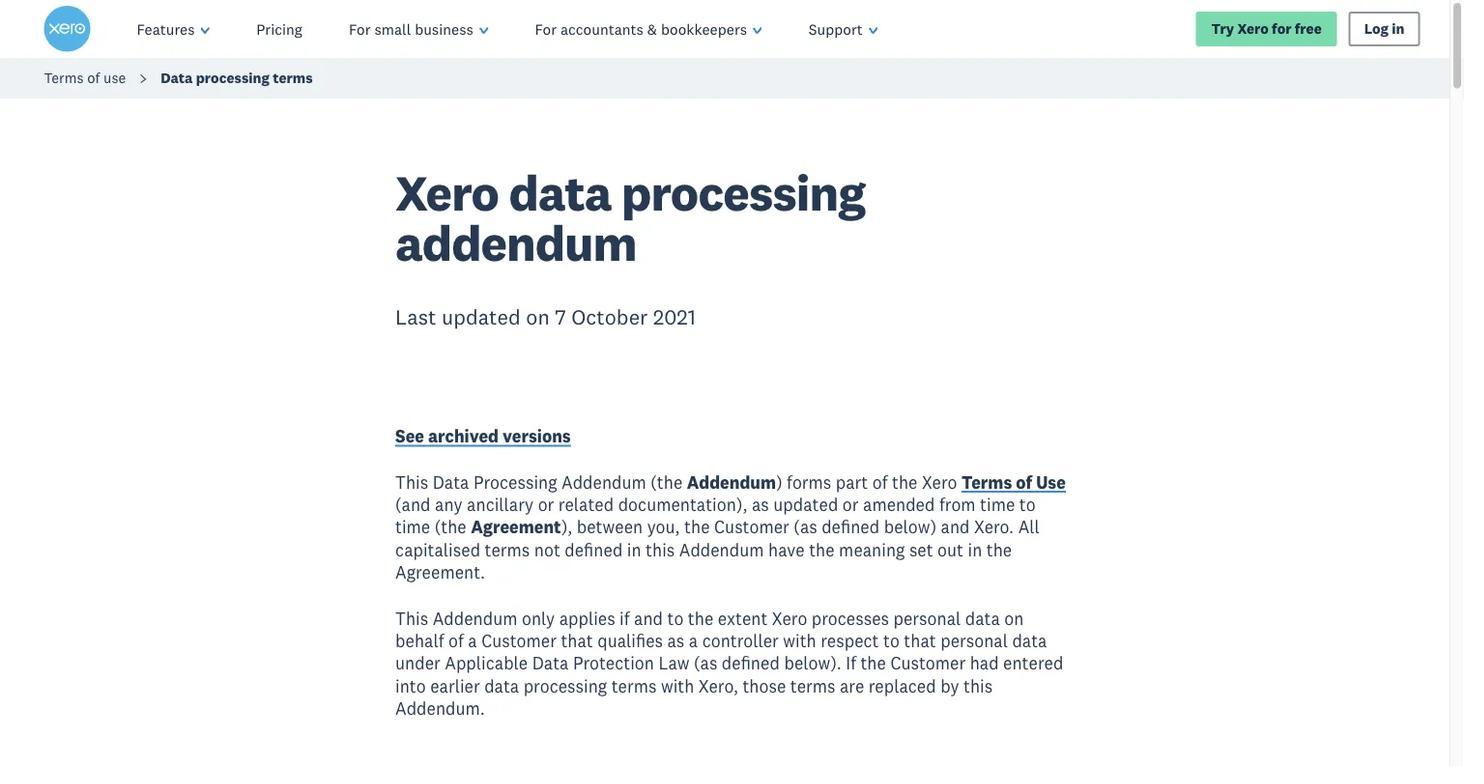 Task type: vqa. For each thing, say whether or not it's contained in the screenshot.
the have
yes



Task type: describe. For each thing, give the bounding box(es) containing it.
1 a from the left
[[468, 631, 477, 652]]

processing inside the breadcrumbs element
[[196, 69, 270, 87]]

october
[[571, 304, 648, 331]]

the right have
[[809, 539, 835, 561]]

on inside "this addendum only applies if and to the extent xero processes personal data on behalf of a customer that qualifies as a controller with respect to that personal data under applicable data protection law (as defined below). if the customer had entered into earlier data processing terms with xero, those terms are replaced by this addendum."
[[1005, 608, 1024, 629]]

bookkeepers
[[661, 19, 747, 38]]

for for for small business
[[349, 19, 371, 38]]

for small business button
[[326, 0, 512, 58]]

data inside the breadcrumbs element
[[161, 69, 193, 87]]

log in link
[[1349, 12, 1421, 46]]

1 or from the left
[[538, 494, 554, 515]]

law
[[659, 653, 690, 674]]

respect
[[821, 631, 879, 652]]

2 a from the left
[[689, 631, 698, 652]]

meaning
[[839, 539, 905, 561]]

set
[[910, 539, 933, 561]]

addendum up 'related'
[[562, 472, 647, 493]]

processing inside "this addendum only applies if and to the extent xero processes personal data on behalf of a customer that qualifies as a controller with respect to that personal data under applicable data protection law (as defined below). if the customer had entered into earlier data processing terms with xero, those terms are replaced by this addendum."
[[524, 676, 607, 697]]

see
[[395, 426, 424, 447]]

for small business
[[349, 19, 473, 38]]

pricing
[[256, 19, 303, 38]]

updated inside this data processing addendum (the addendum ) forms part of the xero terms of use (and any ancillary or related documentation), as updated or amended from time to time (the
[[774, 494, 838, 515]]

1 vertical spatial personal
[[941, 631, 1008, 652]]

capitalised
[[395, 539, 481, 561]]

have
[[769, 539, 805, 561]]

log
[[1365, 20, 1389, 38]]

data inside xero data processing addendum
[[509, 162, 611, 224]]

try
[[1212, 20, 1235, 38]]

addendum.
[[395, 698, 485, 720]]

any
[[435, 494, 463, 515]]

to inside this data processing addendum (the addendum ) forms part of the xero terms of use (and any ancillary or related documentation), as updated or amended from time to time (the
[[1020, 494, 1036, 515]]

0 horizontal spatial in
[[627, 539, 642, 561]]

(and
[[395, 494, 431, 515]]

under
[[395, 653, 441, 674]]

all
[[1019, 517, 1040, 538]]

versions
[[503, 426, 571, 447]]

had
[[970, 653, 999, 674]]

addendum inside "this addendum only applies if and to the extent xero processes personal data on behalf of a customer that qualifies as a controller with respect to that personal data under applicable data protection law (as defined below). if the customer had entered into earlier data processing terms with xero, those terms are replaced by this addendum."
[[433, 608, 518, 629]]

try xero for free
[[1212, 20, 1322, 38]]

data inside this data processing addendum (the addendum ) forms part of the xero terms of use (and any ancillary or related documentation), as updated or amended from time to time (the
[[433, 472, 469, 493]]

),
[[561, 517, 573, 538]]

0 horizontal spatial to
[[668, 608, 684, 629]]

entered
[[1004, 653, 1064, 674]]

customer inside ), between you, the customer (as defined below) and xero. all capitalised terms not defined in this addendum have the meaning set out in the agreement.
[[714, 517, 790, 538]]

use
[[104, 69, 126, 87]]

terms inside ), between you, the customer (as defined below) and xero. all capitalised terms not defined in this addendum have the meaning set out in the agreement.
[[485, 539, 530, 561]]

processing inside xero data processing addendum
[[622, 162, 865, 224]]

the inside this data processing addendum (the addendum ) forms part of the xero terms of use (and any ancillary or related documentation), as updated or amended from time to time (the
[[892, 472, 918, 493]]

amended
[[863, 494, 935, 515]]

7
[[555, 304, 566, 331]]

1 horizontal spatial in
[[968, 539, 982, 561]]

1 horizontal spatial to
[[884, 631, 900, 652]]

this addendum only applies if and to the extent xero processes personal data on behalf of a customer that qualifies as a controller with respect to that personal data under applicable data protection law (as defined below). if the customer had entered into earlier data processing terms with xero, those terms are replaced by this addendum.
[[395, 608, 1064, 720]]

xero data processing addendum
[[395, 162, 865, 274]]

as inside this data processing addendum (the addendum ) forms part of the xero terms of use (and any ancillary or related documentation), as updated or amended from time to time (the
[[752, 494, 769, 515]]

2 or from the left
[[843, 494, 859, 515]]

use
[[1036, 472, 1066, 493]]

terms of use
[[44, 69, 126, 87]]

and inside "this addendum only applies if and to the extent xero processes personal data on behalf of a customer that qualifies as a controller with respect to that personal data under applicable data protection law (as defined below). if the customer had entered into earlier data processing terms with xero, those terms are replaced by this addendum."
[[634, 608, 663, 629]]

terms down below).
[[791, 676, 836, 697]]

try xero for free link
[[1196, 12, 1338, 46]]

0 horizontal spatial with
[[661, 676, 694, 697]]

extent
[[718, 608, 768, 629]]

this inside ), between you, the customer (as defined below) and xero. all capitalised terms not defined in this addendum have the meaning set out in the agreement.
[[646, 539, 675, 561]]

part
[[836, 472, 868, 493]]

behalf
[[395, 631, 444, 652]]

protection
[[573, 653, 654, 674]]

2021
[[653, 304, 696, 331]]

addendum
[[395, 212, 637, 274]]

xero inside xero data processing addendum
[[395, 162, 499, 224]]

forms
[[787, 472, 832, 493]]

are
[[840, 676, 865, 697]]

if
[[620, 608, 630, 629]]

1 vertical spatial time
[[395, 517, 430, 538]]

for accountants & bookkeepers
[[535, 19, 747, 38]]

1 vertical spatial customer
[[482, 631, 557, 652]]

small
[[375, 19, 411, 38]]

the down documentation),
[[685, 517, 710, 538]]

terms inside this data processing addendum (the addendum ) forms part of the xero terms of use (and any ancillary or related documentation), as updated or amended from time to time (the
[[962, 472, 1012, 493]]

only
[[522, 608, 555, 629]]

0 vertical spatial personal
[[894, 608, 961, 629]]

related
[[559, 494, 614, 515]]

pricing link
[[233, 0, 326, 58]]

processing
[[474, 472, 557, 493]]

free
[[1295, 20, 1322, 38]]

documentation),
[[618, 494, 748, 515]]

replaced
[[869, 676, 936, 697]]

2 that from the left
[[904, 631, 936, 652]]

0 vertical spatial time
[[980, 494, 1015, 515]]

features button
[[114, 0, 233, 58]]

for for for accountants & bookkeepers
[[535, 19, 557, 38]]

accountants
[[561, 19, 644, 38]]



Task type: locate. For each thing, give the bounding box(es) containing it.
business
[[415, 19, 473, 38]]

2 horizontal spatial processing
[[622, 162, 865, 224]]

(as up the xero,
[[694, 653, 718, 674]]

1 horizontal spatial or
[[843, 494, 859, 515]]

updated right last
[[442, 304, 521, 331]]

1 vertical spatial (as
[[694, 653, 718, 674]]

terms down pricing link
[[273, 69, 313, 87]]

2 horizontal spatial customer
[[891, 653, 966, 674]]

0 horizontal spatial processing
[[196, 69, 270, 87]]

in
[[1392, 20, 1405, 38], [627, 539, 642, 561], [968, 539, 982, 561]]

(as inside ), between you, the customer (as defined below) and xero. all capitalised terms not defined in this addendum have the meaning set out in the agreement.
[[794, 517, 818, 538]]

xero homepage image
[[44, 6, 90, 52]]

of inside "this addendum only applies if and to the extent xero processes personal data on behalf of a customer that qualifies as a controller with respect to that personal data under applicable data protection law (as defined below). if the customer had entered into earlier data processing terms with xero, those terms are replaced by this addendum."
[[449, 631, 464, 652]]

to
[[1020, 494, 1036, 515], [668, 608, 684, 629], [884, 631, 900, 652]]

personal down set
[[894, 608, 961, 629]]

1 horizontal spatial this
[[964, 676, 993, 697]]

0 vertical spatial on
[[526, 304, 550, 331]]

1 vertical spatial updated
[[774, 494, 838, 515]]

ancillary
[[467, 494, 534, 515]]

that up the replaced
[[904, 631, 936, 652]]

out
[[938, 539, 964, 561]]

terms of use link
[[962, 472, 1066, 497]]

log in
[[1365, 20, 1405, 38]]

or down part at the right
[[843, 494, 859, 515]]

agreement
[[471, 517, 561, 538]]

0 vertical spatial (as
[[794, 517, 818, 538]]

the down xero.
[[987, 539, 1012, 561]]

2 horizontal spatial defined
[[822, 517, 880, 538]]

customer down the only
[[482, 631, 557, 652]]

of
[[87, 69, 100, 87], [873, 472, 888, 493], [1016, 472, 1033, 493], [449, 631, 464, 652]]

0 vertical spatial with
[[783, 631, 817, 652]]

for
[[349, 19, 371, 38], [535, 19, 557, 38]]

see archived versions
[[395, 426, 571, 447]]

0 horizontal spatial terms
[[44, 69, 84, 87]]

data
[[161, 69, 193, 87], [433, 472, 469, 493], [532, 653, 569, 674]]

terms inside the breadcrumbs element
[[44, 69, 84, 87]]

defined down the between
[[565, 539, 623, 561]]

0 vertical spatial and
[[941, 517, 970, 538]]

personal up had
[[941, 631, 1008, 652]]

2 horizontal spatial in
[[1392, 20, 1405, 38]]

(as inside "this addendum only applies if and to the extent xero processes personal data on behalf of a customer that qualifies as a controller with respect to that personal data under applicable data protection law (as defined below). if the customer had entered into earlier data processing terms with xero, those terms are replaced by this addendum."
[[694, 653, 718, 674]]

0 horizontal spatial a
[[468, 631, 477, 652]]

customer up by
[[891, 653, 966, 674]]

that down applies
[[561, 631, 593, 652]]

1 vertical spatial as
[[668, 631, 685, 652]]

as inside "this addendum only applies if and to the extent xero processes personal data on behalf of a customer that qualifies as a controller with respect to that personal data under applicable data protection law (as defined below). if the customer had entered into earlier data processing terms with xero, those terms are replaced by this addendum."
[[668, 631, 685, 652]]

2 vertical spatial customer
[[891, 653, 966, 674]]

not
[[534, 539, 560, 561]]

1 vertical spatial processing
[[622, 162, 865, 224]]

and
[[941, 517, 970, 538], [634, 608, 663, 629]]

a up law
[[689, 631, 698, 652]]

terms down xero homepage "icon"
[[44, 69, 84, 87]]

0 vertical spatial customer
[[714, 517, 790, 538]]

you,
[[647, 517, 680, 538]]

2 vertical spatial to
[[884, 631, 900, 652]]

xero.
[[974, 517, 1014, 538]]

to right respect
[[884, 631, 900, 652]]

0 vertical spatial processing
[[196, 69, 270, 87]]

as
[[752, 494, 769, 515], [668, 631, 685, 652]]

in right log
[[1392, 20, 1405, 38]]

xero inside "this addendum only applies if and to the extent xero processes personal data on behalf of a customer that qualifies as a controller with respect to that personal data under applicable data protection law (as defined below). if the customer had entered into earlier data processing terms with xero, those terms are replaced by this addendum."
[[772, 608, 808, 629]]

those
[[743, 676, 786, 697]]

a
[[468, 631, 477, 652], [689, 631, 698, 652]]

terms down 'agreement'
[[485, 539, 530, 561]]

1 for from the left
[[349, 19, 371, 38]]

1 horizontal spatial customer
[[714, 517, 790, 538]]

applicable
[[445, 653, 528, 674]]

0 vertical spatial to
[[1020, 494, 1036, 515]]

this inside "this addendum only applies if and to the extent xero processes personal data on behalf of a customer that qualifies as a controller with respect to that personal data under applicable data protection law (as defined below). if the customer had entered into earlier data processing terms with xero, those terms are replaced by this addendum."
[[964, 676, 993, 697]]

1 vertical spatial data
[[433, 472, 469, 493]]

1 vertical spatial terms
[[962, 472, 1012, 493]]

terms up from
[[962, 472, 1012, 493]]

features
[[137, 19, 195, 38]]

0 horizontal spatial on
[[526, 304, 550, 331]]

and right if
[[634, 608, 663, 629]]

a up applicable
[[468, 631, 477, 652]]

0 vertical spatial (the
[[651, 472, 683, 493]]

for left small
[[349, 19, 371, 38]]

2 vertical spatial data
[[532, 653, 569, 674]]

data inside "this addendum only applies if and to the extent xero processes personal data on behalf of a customer that qualifies as a controller with respect to that personal data under applicable data protection law (as defined below). if the customer had entered into earlier data processing terms with xero, those terms are replaced by this addendum."
[[532, 653, 569, 674]]

last updated on 7 october 2021
[[395, 304, 696, 331]]

1 horizontal spatial data
[[433, 472, 469, 493]]

addendum down this data processing addendum (the addendum ) forms part of the xero terms of use (and any ancillary or related documentation), as updated or amended from time to time (the
[[679, 539, 764, 561]]

(the down "any" at the bottom
[[435, 517, 467, 538]]

for
[[1272, 20, 1292, 38]]

with down law
[[661, 676, 694, 697]]

below)
[[884, 517, 937, 538]]

data down the only
[[532, 653, 569, 674]]

(as up have
[[794, 517, 818, 538]]

0 vertical spatial updated
[[442, 304, 521, 331]]

1 horizontal spatial with
[[783, 631, 817, 652]]

or up 'agreement'
[[538, 494, 554, 515]]

archived
[[428, 426, 499, 447]]

support
[[809, 19, 863, 38]]

this for this addendum only applies if and to the extent xero processes personal data on behalf of a customer that qualifies as a controller with respect to that personal data under applicable data protection law (as defined below). if the customer had entered into earlier data processing terms with xero, those terms are replaced by this addendum.
[[395, 608, 428, 629]]

0 vertical spatial as
[[752, 494, 769, 515]]

for accountants & bookkeepers button
[[512, 0, 786, 58]]

1 vertical spatial (the
[[435, 517, 467, 538]]

1 horizontal spatial that
[[904, 631, 936, 652]]

(as
[[794, 517, 818, 538], [694, 653, 718, 674]]

2 for from the left
[[535, 19, 557, 38]]

0 vertical spatial defined
[[822, 517, 880, 538]]

updated
[[442, 304, 521, 331], [774, 494, 838, 515]]

into
[[395, 676, 426, 697]]

defined up "meaning"
[[822, 517, 880, 538]]

if
[[846, 653, 856, 674]]

data processing terms link
[[161, 69, 313, 87]]

)
[[776, 472, 783, 493]]

&
[[648, 19, 657, 38]]

1 that from the left
[[561, 631, 593, 652]]

0 horizontal spatial time
[[395, 517, 430, 538]]

to up law
[[668, 608, 684, 629]]

1 horizontal spatial for
[[535, 19, 557, 38]]

0 horizontal spatial updated
[[442, 304, 521, 331]]

personal
[[894, 608, 961, 629], [941, 631, 1008, 652]]

defined
[[822, 517, 880, 538], [565, 539, 623, 561], [722, 653, 780, 674]]

and down from
[[941, 517, 970, 538]]

this for this data processing addendum (the addendum ) forms part of the xero terms of use (and any ancillary or related documentation), as updated or amended from time to time (the
[[395, 472, 428, 493]]

1 horizontal spatial terms
[[962, 472, 1012, 493]]

0 horizontal spatial (the
[[435, 517, 467, 538]]

0 vertical spatial this
[[646, 539, 675, 561]]

0 horizontal spatial for
[[349, 19, 371, 38]]

this up behalf
[[395, 608, 428, 629]]

0 horizontal spatial and
[[634, 608, 663, 629]]

with up below).
[[783, 631, 817, 652]]

time up xero.
[[980, 494, 1015, 515]]

0 horizontal spatial data
[[161, 69, 193, 87]]

1 this from the top
[[395, 472, 428, 493]]

addendum
[[562, 472, 647, 493], [687, 472, 776, 493], [679, 539, 764, 561], [433, 608, 518, 629]]

addendum inside ), between you, the customer (as defined below) and xero. all capitalised terms not defined in this addendum have the meaning set out in the agreement.
[[679, 539, 764, 561]]

1 horizontal spatial processing
[[524, 676, 607, 697]]

2 vertical spatial processing
[[524, 676, 607, 697]]

0 horizontal spatial (as
[[694, 653, 718, 674]]

this
[[646, 539, 675, 561], [964, 676, 993, 697]]

data processing terms
[[161, 69, 313, 87]]

1 horizontal spatial updated
[[774, 494, 838, 515]]

(the
[[651, 472, 683, 493], [435, 517, 467, 538]]

0 horizontal spatial as
[[668, 631, 685, 652]]

1 horizontal spatial (the
[[651, 472, 683, 493]]

0 vertical spatial terms
[[44, 69, 84, 87]]

data down features dropdown button
[[161, 69, 193, 87]]

processes
[[812, 608, 889, 629]]

this down had
[[964, 676, 993, 697]]

2 horizontal spatial to
[[1020, 494, 1036, 515]]

1 horizontal spatial and
[[941, 517, 970, 538]]

time down (and
[[395, 517, 430, 538]]

as up have
[[752, 494, 769, 515]]

xero inside this data processing addendum (the addendum ) forms part of the xero terms of use (and any ancillary or related documentation), as updated or amended from time to time (the
[[922, 472, 957, 493]]

of inside the breadcrumbs element
[[87, 69, 100, 87]]

terms
[[273, 69, 313, 87], [485, 539, 530, 561], [612, 676, 657, 697], [791, 676, 836, 697]]

on
[[526, 304, 550, 331], [1005, 608, 1024, 629]]

by
[[941, 676, 959, 697]]

), between you, the customer (as defined below) and xero. all capitalised terms not defined in this addendum have the meaning set out in the agreement.
[[395, 517, 1040, 583]]

as up law
[[668, 631, 685, 652]]

earlier
[[430, 676, 480, 697]]

defined down controller
[[722, 653, 780, 674]]

1 horizontal spatial time
[[980, 494, 1015, 515]]

this up (and
[[395, 472, 428, 493]]

xero,
[[699, 676, 739, 697]]

from
[[940, 494, 976, 515]]

between
[[577, 517, 643, 538]]

terms of use link
[[44, 69, 126, 87]]

1 horizontal spatial as
[[752, 494, 769, 515]]

1 vertical spatial with
[[661, 676, 694, 697]]

see archived versions link
[[395, 426, 571, 451]]

applies
[[559, 608, 615, 629]]

1 vertical spatial and
[[634, 608, 663, 629]]

1 vertical spatial this
[[964, 676, 993, 697]]

1 vertical spatial defined
[[565, 539, 623, 561]]

on left 7
[[526, 304, 550, 331]]

1 horizontal spatial defined
[[722, 653, 780, 674]]

time
[[980, 494, 1015, 515], [395, 517, 430, 538]]

or
[[538, 494, 554, 515], [843, 494, 859, 515]]

the
[[892, 472, 918, 493], [685, 517, 710, 538], [809, 539, 835, 561], [987, 539, 1012, 561], [688, 608, 714, 629], [861, 653, 886, 674]]

this inside this data processing addendum (the addendum ) forms part of the xero terms of use (and any ancillary or related documentation), as updated or amended from time to time (the
[[395, 472, 428, 493]]

1 horizontal spatial (as
[[794, 517, 818, 538]]

0 vertical spatial this
[[395, 472, 428, 493]]

terms inside the breadcrumbs element
[[273, 69, 313, 87]]

defined inside "this addendum only applies if and to the extent xero processes personal data on behalf of a customer that qualifies as a controller with respect to that personal data under applicable data protection law (as defined below). if the customer had entered into earlier data processing terms with xero, those terms are replaced by this addendum."
[[722, 653, 780, 674]]

0 horizontal spatial customer
[[482, 631, 557, 652]]

addendum up applicable
[[433, 608, 518, 629]]

this inside "this addendum only applies if and to the extent xero processes personal data on behalf of a customer that qualifies as a controller with respect to that personal data under applicable data protection law (as defined below). if the customer had entered into earlier data processing terms with xero, those terms are replaced by this addendum."
[[395, 608, 428, 629]]

on up entered
[[1005, 608, 1024, 629]]

this
[[395, 472, 428, 493], [395, 608, 428, 629]]

controller
[[702, 631, 779, 652]]

customer up have
[[714, 517, 790, 538]]

the up amended
[[892, 472, 918, 493]]

1 horizontal spatial a
[[689, 631, 698, 652]]

support button
[[786, 0, 901, 58]]

for left accountants at the left top of the page
[[535, 19, 557, 38]]

0 vertical spatial data
[[161, 69, 193, 87]]

addendum up documentation),
[[687, 472, 776, 493]]

2 horizontal spatial data
[[532, 653, 569, 674]]

0 horizontal spatial or
[[538, 494, 554, 515]]

0 horizontal spatial that
[[561, 631, 593, 652]]

updated down 'forms'
[[774, 494, 838, 515]]

breadcrumbs element
[[0, 58, 1465, 99]]

this down you,
[[646, 539, 675, 561]]

this data processing addendum (the addendum ) forms part of the xero terms of use (and any ancillary or related documentation), as updated or amended from time to time (the
[[395, 472, 1066, 538]]

to up the all at the bottom right of page
[[1020, 494, 1036, 515]]

data up "any" at the bottom
[[433, 472, 469, 493]]

1 vertical spatial on
[[1005, 608, 1024, 629]]

in down the between
[[627, 539, 642, 561]]

below).
[[784, 653, 842, 674]]

and inside ), between you, the customer (as defined below) and xero. all capitalised terms not defined in this addendum have the meaning set out in the agreement.
[[941, 517, 970, 538]]

2 this from the top
[[395, 608, 428, 629]]

0 horizontal spatial this
[[646, 539, 675, 561]]

qualifies
[[598, 631, 663, 652]]

terms down protection
[[612, 676, 657, 697]]

the right if
[[861, 653, 886, 674]]

the left extent
[[688, 608, 714, 629]]

1 vertical spatial to
[[668, 608, 684, 629]]

1 horizontal spatial on
[[1005, 608, 1024, 629]]

0 horizontal spatial defined
[[565, 539, 623, 561]]

1 vertical spatial this
[[395, 608, 428, 629]]

(the up documentation),
[[651, 472, 683, 493]]

last
[[395, 304, 436, 331]]

in right out
[[968, 539, 982, 561]]

2 vertical spatial defined
[[722, 653, 780, 674]]

agreement.
[[395, 562, 485, 583]]



